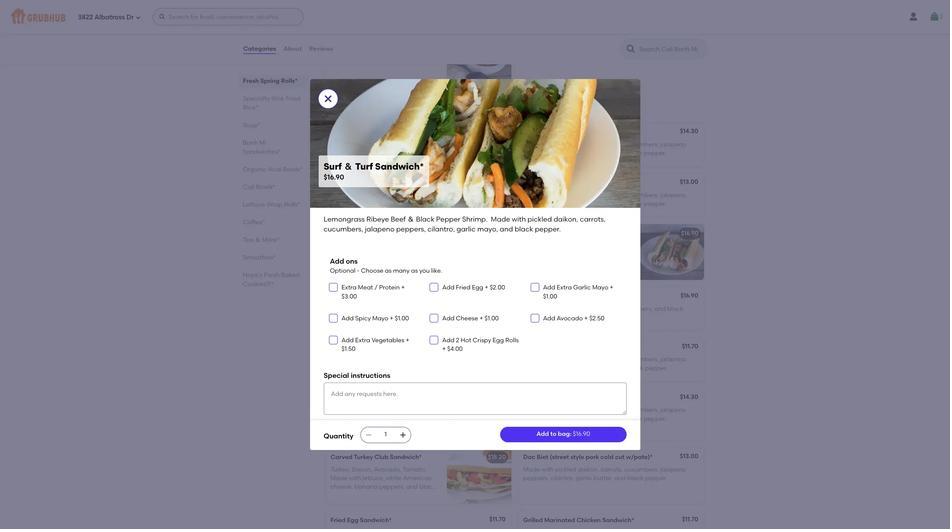 Task type: vqa. For each thing, say whether or not it's contained in the screenshot.
VAN GOUGH PASTA
no



Task type: describe. For each thing, give the bounding box(es) containing it.
add 2 hot crispy egg rolls + $4.00
[[442, 337, 519, 353]]

lettuce, inside the turkey, bacon, avocado, tomato. made with lettuce, white american cheese, banana peppers, and black pepper.
[[362, 475, 384, 482]]

avocado
[[557, 315, 583, 322]]

＆ inside the made with cucumbers, pickled daikon ＆ carrots, jalapenos, cilantro, spicy mayo and black pepper.
[[442, 407, 448, 414]]

0 vertical spatial crispy
[[348, 230, 367, 238]]

made with lettuce, cheese, banana peppers, and black pepper.
[[523, 306, 683, 322]]

fresh spring rolls*
[[243, 77, 297, 85]]

sweet
[[331, 293, 349, 301]]

daikon, down the "dac biet (street style pork cold cut w/pate)*"
[[578, 466, 599, 474]]

w/spicy
[[427, 395, 452, 402]]

alaskan
[[388, 395, 412, 402]]

3822 albatross dr
[[78, 13, 134, 21]]

soup*
[[243, 122, 260, 129]]

black inside the turkey, bacon, avocado, tomato. made with lettuce, white american cheese, banana peppers, and black pepper.
[[419, 484, 435, 491]]

soup
[[401, 35, 416, 42]]

loaf for pork
[[345, 129, 359, 136]]

extra for add extra garlic mayo + $1.00
[[557, 284, 572, 292]]

2 horizontal spatial mi
[[602, 293, 609, 301]]

0 vertical spatial lemongrass ribeye beef ＆ black pepper shrimp.  made with pickled daikon, carrots, cucumbers, jalapeno peppers, cilantro, garlic mayo, and black pepper.
[[324, 216, 607, 234]]

with inside the made with cucumbers, pickled daikon ＆ carrots, jalapenos, cilantro, spicy mayo and black pepper.
[[349, 407, 361, 414]]

1 vertical spatial shrimp.
[[546, 251, 568, 258]]

optional
[[330, 267, 355, 275]]

rice*
[[243, 104, 258, 111]]

search icon image
[[626, 44, 636, 54]]

made with pickled daikon, carrots, cucumbers, jalapeno peppers, cilantro, garlic butter, and black pepper. for style
[[523, 466, 686, 482]]

curry
[[383, 35, 400, 42]]

turkey,
[[331, 466, 351, 474]]

0 horizontal spatial pork
[[331, 129, 344, 136]]

fresh spring rolls* tab
[[243, 77, 303, 86]]

coconut
[[331, 35, 356, 42]]

2 vertical spatial $14.30
[[680, 394, 698, 401]]

dac biet (street style pork cold cut w/pate)*
[[523, 454, 653, 462]]

add for add extra garlic mayo + $1.00
[[543, 284, 555, 292]]

coconut chicken curry soup
[[331, 35, 416, 42]]

daikon
[[421, 407, 441, 414]]

biet
[[537, 454, 548, 462]]

sweet sausage sandwich*
[[331, 293, 409, 301]]

1 vertical spatial made with pickled daikon, carrots, cucumbers, jalapeno peppers, cilantro, garlic butter, and black pepper.
[[523, 356, 686, 372]]

sauteed for sauteed spam ＆ egg sandwich*
[[523, 129, 548, 136]]

special
[[324, 372, 349, 380]]

$16.90 inside surf ＆ turf sandwich* $16.90
[[324, 173, 344, 181]]

carrots, inside the made with cucumbers, pickled daikon ＆ carrots, jalapenos, cilantro, spicy mayo and black pepper.
[[450, 407, 472, 414]]

butter, for sandwich*
[[401, 150, 420, 157]]

rolls* for lettuce wrap rolls*
[[284, 201, 300, 209]]

made inside the turkey, bacon, avocado, tomato. made with lettuce, white american cheese, banana peppers, and black pepper.
[[331, 475, 347, 482]]

categories
[[243, 45, 276, 52]]

svg image for add extra garlic mayo
[[532, 285, 537, 290]]

bbq
[[545, 179, 558, 187]]

daikon, down $2.50
[[578, 356, 599, 364]]

daikon, down the pork loaf w/pate sandwich*
[[385, 141, 406, 148]]

add ons optional - choose as many as you like.
[[330, 258, 442, 275]]

1 horizontal spatial banh mi sandwiches*
[[324, 103, 421, 114]]

-
[[357, 267, 359, 275]]

fried egg sandwich*
[[331, 517, 392, 525]]

black inside the made with lettuce, cheese, banana peppers, and black pepper.
[[667, 306, 683, 313]]

bag:
[[558, 431, 571, 438]]

with inside the made with lettuce, cheese, banana peppers, and black pepper.
[[541, 306, 554, 313]]

albatross
[[94, 13, 125, 21]]

banh mi sandwiches* inside tab
[[243, 139, 281, 156]]

rolls* for fresh spring rolls*
[[281, 77, 297, 85]]

daikon, down sauteed tofu sandwich*
[[385, 192, 406, 199]]

surf ＆ turf sandwich* image
[[639, 225, 704, 281]]

carved turkey club sandwich*
[[331, 454, 422, 462]]

peppers, inside the turkey, bacon, avocado, tomato. made with lettuce, white american cheese, banana peppers, and black pepper.
[[379, 484, 405, 491]]

rolls
[[505, 337, 519, 345]]

pepper. inside the made with cucumbers, pickled daikon ＆ carrots, jalapenos, cilantro, spicy mayo and black pepper.
[[452, 416, 475, 423]]

0 vertical spatial pepper
[[436, 216, 460, 224]]

$14.30 for spicy crispy chicken sandwich*
[[487, 229, 506, 237]]

0 horizontal spatial shrimp.
[[462, 216, 488, 224]]

hope's
[[243, 272, 263, 279]]

1 vertical spatial spicy
[[355, 315, 371, 322]]

turkey, bacon, avocado, tomato. made with lettuce, white american cheese, banana peppers, and black pepper.
[[331, 466, 435, 500]]

cheese, inside the turkey, bacon, avocado, tomato. made with lettuce, white american cheese, banana peppers, and black pepper.
[[331, 484, 353, 491]]

banh inside banh mi sandwiches*
[[243, 139, 258, 147]]

add extra garlic mayo + $1.00
[[543, 284, 613, 300]]

tomato.
[[403, 466, 427, 474]]

$2.00
[[490, 284, 505, 292]]

+ left $2.50
[[584, 315, 588, 322]]

pepper. inside the made with lettuce, cheese, banana peppers, and black pepper.
[[523, 314, 546, 322]]

acai
[[268, 166, 281, 173]]

$2.50
[[589, 315, 605, 322]]

peppers, inside the made with lettuce, cheese, banana peppers, and black pepper.
[[627, 306, 653, 313]]

specialty wok fried rice* tab
[[243, 94, 303, 112]]

about
[[283, 45, 302, 52]]

specialty wok fried rice*
[[243, 95, 300, 111]]

coffee* tab
[[243, 218, 303, 227]]

style
[[570, 454, 584, 462]]

lettuce wrap rolls* tab
[[243, 200, 303, 209]]

wok
[[271, 95, 284, 102]]

w/pate)*
[[626, 454, 653, 462]]

vegetarian loaf sandwich*
[[331, 344, 411, 351]]

specialty
[[243, 95, 270, 102]]

lettuce
[[243, 201, 265, 209]]

+ inside add 2 hot crispy egg rolls + $4.00
[[442, 346, 446, 353]]

add for add extra vegetables + $1.50
[[341, 337, 354, 345]]

pickled inside the made with cucumbers, pickled daikon ＆ carrots, jalapenos, cilantro, spicy mayo and black pepper.
[[398, 407, 420, 414]]

hot
[[461, 337, 471, 345]]

Special instructions text field
[[324, 383, 626, 415]]

vegetarian
[[331, 344, 363, 351]]

top sirloin american banh mi
[[523, 293, 609, 301]]

daikon, up add to bag: $16.90
[[578, 407, 599, 414]]

chicken for spicy
[[368, 230, 393, 238]]

garlic
[[573, 284, 591, 292]]

add for add spicy mayo + $1.00
[[341, 315, 354, 322]]

hope's fresh baked cookies!!!* tab
[[243, 271, 303, 289]]

1 horizontal spatial sandwiches*
[[362, 103, 421, 114]]

wild
[[373, 395, 386, 402]]

+ up vegetables
[[390, 315, 393, 322]]

smoothies*
[[243, 254, 276, 261]]

2 button
[[929, 9, 943, 25]]

＆ inside surf ＆ turf sandwich* $16.90
[[344, 161, 353, 172]]

bowls* inside tab
[[283, 166, 302, 173]]

surf ＆ turf sandwich*
[[523, 230, 588, 238]]

made with pickled daikon, carrots, cucumbers, jalapeno peppers, cilantro, garlic butter, and black pepper. for sandwich*
[[331, 141, 493, 157]]

add avocado + $2.50
[[543, 315, 605, 322]]

reviews button
[[309, 34, 333, 65]]

svg image for extra meat / protein
[[331, 285, 336, 290]]

made with pickled daikon, carrots, cucumbers, jalapeno peppers, cilantro, garlic mayo, and black pepper. for spicy crispy chicken sandwich*
[[331, 242, 493, 258]]

white
[[386, 475, 402, 482]]

0 vertical spatial lemongrass
[[324, 216, 365, 224]]

1 horizontal spatial fried
[[331, 517, 345, 525]]

/
[[374, 284, 378, 292]]

add for add ons optional - choose as many as you like.
[[330, 258, 344, 266]]

＆ inside tab
[[255, 237, 261, 244]]

daikon, down protein
[[385, 306, 406, 313]]

coffee*
[[243, 219, 265, 226]]

dr
[[126, 13, 134, 21]]

and inside the made with cucumbers, pickled daikon ＆ carrots, jalapenos, cilantro, spicy mayo and black pepper.
[[422, 416, 433, 423]]

0 horizontal spatial $1.00
[[395, 315, 409, 322]]

beer battered wild alaskan cod w/spicy mayo*
[[331, 395, 472, 402]]

instructions
[[351, 372, 390, 380]]

organic
[[243, 166, 267, 173]]

1 horizontal spatial black
[[604, 242, 620, 250]]

grilled marinated chicken sandwich*
[[523, 517, 634, 525]]

mayo*
[[453, 395, 472, 402]]

crispy inside add 2 hot crispy egg rolls + $4.00
[[473, 337, 491, 345]]

banana inside the made with lettuce, cheese, banana peppers, and black pepper.
[[602, 306, 626, 313]]

0 vertical spatial black
[[416, 216, 434, 224]]

1 vertical spatial mayo
[[372, 315, 388, 322]]

like.
[[431, 267, 442, 275]]

Search Cali Banh Mi search field
[[638, 45, 704, 53]]

coconut chicken curry soup image
[[447, 29, 511, 85]]

mayo
[[404, 416, 420, 423]]

add fried egg + $2.00
[[442, 284, 505, 292]]

pork loaf w/pate sandwich*
[[331, 129, 415, 136]]

battered
[[346, 395, 372, 402]]

smoothies* tab
[[243, 253, 303, 262]]

and inside the turkey, bacon, avocado, tomato. made with lettuce, white american cheese, banana peppers, and black pepper.
[[406, 484, 418, 491]]

savory bbq pork sandwich*
[[523, 179, 606, 187]]

loaf for vegetarian
[[365, 344, 378, 351]]

bacon,
[[352, 466, 372, 474]]

spam
[[549, 129, 567, 136]]

spicy
[[387, 416, 402, 423]]

1 horizontal spatial banh
[[324, 103, 347, 114]]

turf for surf ＆ turf sandwich* $16.90
[[355, 161, 373, 172]]

sandwich* inside surf ＆ turf sandwich* $16.90
[[375, 161, 424, 172]]

cucumbers, inside the made with cucumbers, pickled daikon ＆ carrots, jalapenos, cilantro, spicy mayo and black pepper.
[[362, 407, 397, 414]]

you
[[419, 267, 430, 275]]



Task type: locate. For each thing, give the bounding box(es) containing it.
made with pickled daikon, carrots, cucumbers, jalapeno peppers, cilantro, garlic mayo, and black pepper. for sauteed tofu sandwich*
[[331, 192, 493, 208]]

made
[[331, 141, 347, 148], [523, 141, 540, 148], [331, 192, 347, 199], [523, 192, 540, 199], [491, 216, 510, 224], [331, 242, 347, 250], [569, 251, 586, 258], [331, 306, 347, 313], [523, 306, 540, 313], [523, 356, 540, 364], [331, 407, 347, 414], [523, 407, 540, 414], [523, 466, 540, 474], [331, 475, 347, 482]]

cheese, up $2.50
[[579, 306, 601, 313]]

0 vertical spatial bowls*
[[283, 166, 302, 173]]

banana down "bacon,"
[[354, 484, 378, 491]]

0 vertical spatial fried
[[285, 95, 300, 102]]

as left many
[[385, 267, 392, 275]]

sandwiches* up organic
[[243, 148, 281, 156]]

carved turkey club sandwich* image
[[447, 449, 511, 505]]

+ up the made with lettuce, cheese, banana peppers, and black pepper.
[[610, 284, 613, 292]]

cilantro,
[[358, 150, 382, 157], [550, 150, 574, 157], [358, 200, 382, 208], [550, 200, 574, 208], [427, 225, 455, 234], [358, 251, 382, 258], [578, 269, 601, 276], [358, 314, 382, 322], [550, 365, 574, 372], [362, 416, 386, 423], [550, 416, 574, 423], [550, 475, 574, 482]]

1 horizontal spatial fresh
[[264, 272, 280, 279]]

1 vertical spatial turf
[[544, 230, 555, 238]]

0 horizontal spatial ribeye
[[366, 216, 389, 224]]

svg image for 2
[[929, 12, 940, 22]]

daikon,
[[385, 141, 406, 148], [578, 141, 599, 148], [385, 192, 406, 199], [578, 192, 599, 199], [554, 216, 578, 224], [385, 242, 406, 250], [523, 260, 545, 267], [385, 306, 406, 313], [578, 356, 599, 364], [578, 407, 599, 414], [578, 466, 599, 474]]

and inside the made with lettuce, cheese, banana peppers, and black pepper.
[[654, 306, 666, 313]]

0 vertical spatial ribeye
[[366, 216, 389, 224]]

$1.00 right cheese
[[485, 315, 499, 322]]

1 horizontal spatial american
[[555, 293, 584, 301]]

Input item quantity number field
[[376, 428, 395, 443]]

chicken for grilled
[[577, 517, 601, 525]]

1 vertical spatial cheese,
[[331, 484, 353, 491]]

0 vertical spatial loaf
[[345, 129, 359, 136]]

sauteed left tofu
[[331, 179, 355, 187]]

spicy up ons
[[331, 230, 347, 238]]

extra inside the add extra vegetables + $1.50
[[355, 337, 370, 345]]

made inside the made with cucumbers, pickled daikon ＆ carrots, jalapenos, cilantro, spicy mayo and black pepper.
[[331, 407, 347, 414]]

dac
[[523, 454, 535, 462]]

$4.00
[[447, 346, 463, 353]]

0 horizontal spatial sandwiches*
[[243, 148, 281, 156]]

＆
[[568, 129, 574, 136], [344, 161, 353, 172], [407, 216, 414, 224], [536, 230, 542, 238], [255, 237, 261, 244], [596, 242, 602, 250], [442, 407, 448, 414]]

reviews
[[309, 45, 333, 52]]

0 vertical spatial mayo
[[592, 284, 608, 292]]

turf inside surf ＆ turf sandwich* $16.90
[[355, 161, 373, 172]]

0 horizontal spatial surf
[[324, 161, 342, 172]]

daikon, up top
[[523, 260, 545, 267]]

sirloin
[[535, 293, 554, 301]]

sauteed left spam
[[523, 129, 548, 136]]

banh mi sandwiches* tab
[[243, 138, 303, 157]]

cut
[[615, 454, 625, 462]]

1 vertical spatial ribeye
[[560, 242, 580, 250]]

0 vertical spatial pork
[[331, 129, 344, 136]]

protein
[[379, 284, 400, 292]]

2 vertical spatial chicken
[[577, 517, 601, 525]]

cheese, down turkey,
[[331, 484, 353, 491]]

add for add fried egg + $2.00
[[442, 284, 454, 292]]

about button
[[283, 34, 302, 65]]

0 vertical spatial sandwiches*
[[362, 103, 421, 114]]

bowls*
[[283, 166, 302, 173], [256, 184, 275, 191]]

1 vertical spatial bowls*
[[256, 184, 275, 191]]

as left you
[[411, 267, 418, 275]]

rolls* right 'wrap'
[[284, 201, 300, 209]]

fresh
[[243, 77, 259, 85], [264, 272, 280, 279]]

$1.00 up vegetables
[[395, 315, 409, 322]]

0 horizontal spatial sauteed
[[331, 179, 355, 187]]

0 vertical spatial lettuce,
[[555, 306, 577, 313]]

sandwiches* up the pork loaf w/pate sandwich*
[[362, 103, 421, 114]]

0 horizontal spatial lettuce,
[[362, 475, 384, 482]]

1 horizontal spatial mayo
[[592, 284, 608, 292]]

with inside the turkey, bacon, avocado, tomato. made with lettuce, white american cheese, banana peppers, and black pepper.
[[349, 475, 361, 482]]

0 vertical spatial butter,
[[401, 150, 420, 157]]

wrap
[[266, 201, 283, 209]]

american inside the turkey, bacon, avocado, tomato. made with lettuce, white american cheese, banana peppers, and black pepper.
[[403, 475, 432, 482]]

american down tomato.
[[403, 475, 432, 482]]

fresh up 'specialty'
[[243, 77, 259, 85]]

fresh inside 'hope's fresh baked cookies!!!*'
[[264, 272, 280, 279]]

fried inside specialty wok fried rice*
[[285, 95, 300, 102]]

0 vertical spatial banana
[[602, 306, 626, 313]]

2 inside add 2 hot crispy egg rolls + $4.00
[[456, 337, 459, 345]]

0 horizontal spatial beef
[[391, 216, 406, 224]]

0 vertical spatial beef
[[391, 216, 406, 224]]

0 horizontal spatial 2
[[456, 337, 459, 345]]

0 vertical spatial sauteed
[[523, 129, 548, 136]]

marinated
[[544, 517, 575, 525]]

add inside add ons optional - choose as many as you like.
[[330, 258, 344, 266]]

0 vertical spatial fresh
[[243, 77, 259, 85]]

$14.30 for sauteed spam ＆ egg sandwich*
[[680, 128, 698, 135]]

beef
[[391, 216, 406, 224], [581, 242, 595, 250]]

crispy up ons
[[348, 230, 367, 238]]

+ inside "extra meat / protein + $3.00"
[[401, 284, 405, 292]]

turf for surf ＆ turf sandwich*
[[544, 230, 555, 238]]

1 vertical spatial pepper
[[523, 251, 544, 258]]

add for add to bag: $16.90
[[537, 431, 549, 438]]

cali bowls* tab
[[243, 183, 303, 192]]

add up $1.50
[[341, 337, 354, 345]]

mi down soup* tab
[[259, 139, 266, 147]]

0 vertical spatial turf
[[355, 161, 373, 172]]

svg image for add fried egg
[[432, 285, 437, 290]]

0 horizontal spatial lemongrass
[[324, 216, 365, 224]]

mayo right garlic
[[592, 284, 608, 292]]

1 vertical spatial banana
[[354, 484, 378, 491]]

beef down surf ＆ turf sandwich*
[[581, 242, 595, 250]]

beer
[[331, 395, 344, 402]]

savory
[[523, 179, 543, 187]]

add up sirloin
[[543, 284, 555, 292]]

0 horizontal spatial banh
[[243, 139, 258, 147]]

0 horizontal spatial loaf
[[345, 129, 359, 136]]

surf for surf ＆ turf sandwich*
[[523, 230, 535, 238]]

sandwiches* inside tab
[[243, 148, 281, 156]]

1 vertical spatial american
[[403, 475, 432, 482]]

black
[[416, 216, 434, 224], [604, 242, 620, 250]]

ribeye down surf ＆ turf sandwich*
[[560, 242, 580, 250]]

cheese, inside the made with lettuce, cheese, banana peppers, and black pepper.
[[579, 306, 601, 313]]

$13.00 for sauteed tofu sandwich*
[[487, 179, 506, 186]]

spicy right spicy icon
[[340, 429, 353, 435]]

add up the $4.00
[[442, 337, 454, 345]]

1 horizontal spatial beef
[[581, 242, 595, 250]]

daikon, down the sauteed spam ＆ egg sandwich*
[[578, 141, 599, 148]]

add left to
[[537, 431, 549, 438]]

0 horizontal spatial turf
[[355, 161, 373, 172]]

0 vertical spatial banh
[[324, 103, 347, 114]]

spicy down sausage
[[355, 315, 371, 322]]

shrimp.
[[462, 216, 488, 224], [546, 251, 568, 258]]

surf inside surf ＆ turf sandwich* $16.90
[[324, 161, 342, 172]]

0 horizontal spatial mayo
[[372, 315, 388, 322]]

chicken right 'marinated'
[[577, 517, 601, 525]]

cilantro, inside the made with cucumbers, pickled daikon ＆ carrots, jalapenos, cilantro, spicy mayo and black pepper.
[[362, 416, 386, 423]]

pork right the bbq
[[559, 179, 573, 187]]

to
[[550, 431, 556, 438]]

fried
[[285, 95, 300, 102], [456, 284, 470, 292], [331, 517, 345, 525]]

ribeye up spicy crispy chicken sandwich*
[[366, 216, 389, 224]]

1 horizontal spatial cheese,
[[579, 306, 601, 313]]

0 horizontal spatial fried
[[285, 95, 300, 102]]

2 horizontal spatial fried
[[456, 284, 470, 292]]

cookies!!!*
[[243, 281, 274, 288]]

add up add cheese + $1.00
[[442, 284, 454, 292]]

+ right vegetables
[[406, 337, 409, 345]]

2 inside button
[[940, 13, 943, 20]]

loaf left w/pate
[[345, 129, 359, 136]]

$1.00 inside add extra garlic mayo + $1.00
[[543, 293, 557, 300]]

sauteed for sauteed tofu sandwich*
[[331, 179, 355, 187]]

0 horizontal spatial mi
[[259, 139, 266, 147]]

1 horizontal spatial loaf
[[365, 344, 378, 351]]

0 vertical spatial chicken
[[358, 35, 382, 42]]

bowls* inside tab
[[256, 184, 275, 191]]

lettuce, inside the made with lettuce, cheese, banana peppers, and black pepper.
[[555, 306, 577, 313]]

banana inside the turkey, bacon, avocado, tomato. made with lettuce, white american cheese, banana peppers, and black pepper.
[[354, 484, 378, 491]]

banh mi sandwiches*
[[324, 103, 421, 114], [243, 139, 281, 156]]

0 horizontal spatial banana
[[354, 484, 378, 491]]

lettuce, up avocado
[[555, 306, 577, 313]]

mi up the made with lettuce, cheese, banana peppers, and black pepper.
[[602, 293, 609, 301]]

butter,
[[401, 150, 420, 157], [594, 365, 613, 372], [594, 475, 613, 482]]

1 vertical spatial pork
[[559, 179, 573, 187]]

2 vertical spatial banh
[[586, 293, 601, 301]]

sandwiches*
[[362, 103, 421, 114], [243, 148, 281, 156]]

grilled
[[523, 517, 543, 525]]

pepper. inside the turkey, bacon, avocado, tomato. made with lettuce, white american cheese, banana peppers, and black pepper.
[[331, 493, 353, 500]]

1 vertical spatial butter,
[[594, 365, 613, 372]]

categories button
[[243, 34, 277, 65]]

1 vertical spatial chicken
[[368, 230, 393, 238]]

special instructions
[[324, 372, 390, 380]]

egg
[[576, 129, 587, 136], [472, 284, 483, 292], [493, 337, 504, 345], [347, 517, 358, 525]]

tea ＆ more* tab
[[243, 236, 303, 245]]

+ right protein
[[401, 284, 405, 292]]

made with cucumbers, pickled daikon ＆ carrots, jalapenos, cilantro, spicy mayo and black pepper.
[[331, 407, 475, 423]]

lemongrass ribeye beef ＆ black pepper shrimp.  made with pickled daikon, carrots, cucumbers, jalapeno peppers, cilantro, garlic mayo, and black pepper.
[[324, 216, 607, 234], [523, 242, 622, 285]]

american down garlic
[[555, 293, 584, 301]]

rolls*
[[281, 77, 297, 85], [284, 201, 300, 209]]

$13.00 for dac biet (street style pork cold cut w/pate)*
[[680, 453, 698, 461]]

2 vertical spatial butter,
[[594, 475, 613, 482]]

made with pickled daikon, carrots, cucumbers, jalapeno peppers, cilantro, garlic mayo, and black pepper.
[[523, 141, 686, 157], [331, 192, 493, 208], [523, 192, 686, 208], [331, 242, 493, 258], [331, 306, 493, 322], [523, 407, 686, 423]]

extra for add extra vegetables + $1.50
[[355, 337, 370, 345]]

sauteed spam ＆ egg sandwich*
[[523, 129, 620, 136]]

1 vertical spatial mi
[[259, 139, 266, 147]]

3822
[[78, 13, 93, 21]]

add for add avocado + $2.50
[[543, 315, 555, 322]]

0 horizontal spatial as
[[385, 267, 392, 275]]

fresh up cookies!!!*
[[264, 272, 280, 279]]

black inside the made with cucumbers, pickled daikon ＆ carrots, jalapenos, cilantro, spicy mayo and black pepper.
[[435, 416, 451, 423]]

extra inside "extra meat / protein + $3.00"
[[341, 284, 357, 292]]

spicy image
[[331, 428, 338, 436]]

ons
[[346, 258, 358, 266]]

1 vertical spatial $14.30
[[487, 229, 506, 237]]

lettuce, down "bacon,"
[[362, 475, 384, 482]]

avocado,
[[374, 466, 401, 474]]

add inside the add extra vegetables + $1.50
[[341, 337, 354, 345]]

butter, for style
[[594, 475, 613, 482]]

top
[[523, 293, 534, 301]]

1 vertical spatial rolls*
[[284, 201, 300, 209]]

1 horizontal spatial as
[[411, 267, 418, 275]]

crispy right hot
[[473, 337, 491, 345]]

spicy for spicy
[[340, 429, 353, 435]]

1 vertical spatial banh mi sandwiches*
[[243, 139, 281, 156]]

1 vertical spatial lettuce,
[[362, 475, 384, 482]]

add for add cheese + $1.00
[[442, 315, 454, 322]]

chicken left curry
[[358, 35, 382, 42]]

organic acai bowls*
[[243, 166, 302, 173]]

daikon, down spicy crispy chicken sandwich*
[[385, 242, 406, 250]]

pepper.
[[452, 150, 475, 157], [644, 150, 666, 157], [451, 200, 474, 208], [644, 200, 666, 208], [535, 225, 561, 234], [451, 251, 474, 258], [573, 277, 596, 285], [451, 314, 474, 322], [523, 314, 546, 322], [645, 365, 667, 372], [452, 416, 475, 423], [644, 416, 666, 423], [645, 475, 667, 482], [331, 493, 353, 500]]

lettuce,
[[555, 306, 577, 313], [362, 475, 384, 482]]

banh mi sandwiches* up organic
[[243, 139, 281, 156]]

+ left the $4.00
[[442, 346, 446, 353]]

1 vertical spatial loaf
[[365, 344, 378, 351]]

more*
[[262, 237, 280, 244]]

surf
[[324, 161, 342, 172], [523, 230, 535, 238]]

daikon, up surf ＆ turf sandwich*
[[554, 216, 578, 224]]

$11.70
[[489, 128, 506, 135], [489, 343, 506, 351], [682, 343, 698, 351], [489, 517, 506, 524], [682, 517, 698, 524]]

made with pickled daikon, carrots, cucumbers, jalapeno peppers, cilantro, garlic mayo, and black pepper. for savory bbq pork sandwich*
[[523, 192, 686, 208]]

vegetables
[[372, 337, 404, 345]]

+
[[401, 284, 405, 292], [485, 284, 488, 292], [610, 284, 613, 292], [390, 315, 393, 322], [480, 315, 483, 322], [584, 315, 588, 322], [406, 337, 409, 345], [442, 346, 446, 353]]

extra inside add extra garlic mayo + $1.00
[[557, 284, 572, 292]]

chicken up add ons optional - choose as many as you like.
[[368, 230, 393, 238]]

1 as from the left
[[385, 267, 392, 275]]

egg inside add 2 hot crispy egg rolls + $4.00
[[493, 337, 504, 345]]

1 horizontal spatial banana
[[602, 306, 626, 313]]

1 horizontal spatial surf
[[523, 230, 535, 238]]

+ right cheese
[[480, 315, 483, 322]]

0 vertical spatial surf
[[324, 161, 342, 172]]

add up optional
[[330, 258, 344, 266]]

turf
[[355, 161, 373, 172], [544, 230, 555, 238]]

soup* tab
[[243, 121, 303, 130]]

pork
[[586, 454, 599, 462]]

extra
[[341, 284, 357, 292], [557, 284, 572, 292], [355, 337, 370, 345]]

0 horizontal spatial bowls*
[[256, 184, 275, 191]]

crispy
[[348, 230, 367, 238], [473, 337, 491, 345]]

quantity
[[324, 433, 353, 441]]

spicy for spicy crispy chicken sandwich*
[[331, 230, 347, 238]]

bowls* right acai
[[283, 166, 302, 173]]

1 horizontal spatial lemongrass
[[523, 242, 559, 250]]

american
[[555, 293, 584, 301], [403, 475, 432, 482]]

w/pate
[[360, 129, 382, 136]]

extra up $3.00
[[341, 284, 357, 292]]

$3.00
[[341, 293, 357, 300]]

main navigation navigation
[[0, 0, 950, 34]]

made with pickled daikon, carrots, cucumbers, jalapeno peppers, cilantro, garlic butter, and black pepper.
[[331, 141, 493, 157], [523, 356, 686, 372], [523, 466, 686, 482]]

mayo inside add extra garlic mayo + $1.00
[[592, 284, 608, 292]]

$13.00 for savory bbq pork sandwich*
[[680, 179, 698, 186]]

1 vertical spatial fried
[[456, 284, 470, 292]]

add for add 2 hot crispy egg rolls + $4.00
[[442, 337, 454, 345]]

svg image
[[159, 13, 166, 20], [135, 15, 141, 20], [331, 316, 336, 321], [432, 316, 437, 321], [532, 316, 537, 321], [399, 432, 406, 439]]

1 vertical spatial lemongrass
[[523, 242, 559, 250]]

mi up w/pate
[[349, 103, 360, 114]]

1 vertical spatial 2
[[456, 337, 459, 345]]

0 vertical spatial mi
[[349, 103, 360, 114]]

2 horizontal spatial banh
[[586, 293, 601, 301]]

mayo up vegetables
[[372, 315, 388, 322]]

+ left $2.00
[[485, 284, 488, 292]]

1 horizontal spatial mi
[[349, 103, 360, 114]]

2 vertical spatial made with pickled daikon, carrots, cucumbers, jalapeno peppers, cilantro, garlic butter, and black pepper.
[[523, 466, 686, 482]]

1 horizontal spatial sauteed
[[523, 129, 548, 136]]

$1.00 right top
[[543, 293, 557, 300]]

1 horizontal spatial lettuce,
[[555, 306, 577, 313]]

beef up spicy crispy chicken sandwich*
[[391, 216, 406, 224]]

1 horizontal spatial turf
[[544, 230, 555, 238]]

pork left w/pate
[[331, 129, 344, 136]]

add cheese + $1.00
[[442, 315, 499, 322]]

cheese
[[456, 315, 478, 322]]

cod
[[413, 395, 426, 402]]

1 vertical spatial sauteed
[[331, 179, 355, 187]]

1 horizontal spatial crispy
[[473, 337, 491, 345]]

sausage
[[350, 293, 376, 301]]

$14.30
[[680, 128, 698, 135], [487, 229, 506, 237], [680, 394, 698, 401]]

add left avocado
[[543, 315, 555, 322]]

0 horizontal spatial cheese,
[[331, 484, 353, 491]]

svg image
[[929, 12, 940, 22], [323, 94, 333, 104], [331, 285, 336, 290], [432, 285, 437, 290], [532, 285, 537, 290], [331, 338, 336, 343], [365, 432, 372, 439]]

svg image for add extra vegetables
[[331, 338, 336, 343]]

cali
[[243, 184, 254, 191]]

mayo,
[[594, 150, 612, 157], [401, 200, 419, 208], [594, 200, 612, 208], [477, 225, 498, 234], [401, 251, 419, 258], [523, 277, 541, 285], [401, 314, 419, 322], [594, 416, 612, 423]]

lemongrass down surf ＆ turf sandwich*
[[523, 242, 559, 250]]

cali bowls*
[[243, 184, 275, 191]]

made with pickled daikon, carrots, cucumbers, jalapeno peppers, cilantro, garlic mayo, and black pepper. for sauteed spam ＆ egg sandwich*
[[523, 141, 686, 157]]

+ inside add extra garlic mayo + $1.00
[[610, 284, 613, 292]]

organic acai bowls* tab
[[243, 165, 303, 174]]

2 vertical spatial spicy
[[340, 429, 353, 435]]

add inside add 2 hot crispy egg rolls + $4.00
[[442, 337, 454, 345]]

and
[[422, 150, 433, 157], [613, 150, 625, 157], [420, 200, 432, 208], [613, 200, 625, 208], [500, 225, 513, 234], [420, 251, 432, 258], [543, 277, 554, 285], [654, 306, 666, 313], [420, 314, 432, 322], [614, 365, 626, 372], [422, 416, 433, 423], [613, 416, 625, 423], [614, 475, 626, 482], [406, 484, 418, 491]]

1 horizontal spatial $1.00
[[485, 315, 499, 322]]

0 vertical spatial american
[[555, 293, 584, 301]]

add down $3.00
[[341, 315, 354, 322]]

mi inside tab
[[259, 139, 266, 147]]

$19.50
[[488, 35, 506, 42]]

made inside the made with lettuce, cheese, banana peppers, and black pepper.
[[523, 306, 540, 313]]

sandwich*
[[384, 129, 415, 136], [589, 129, 620, 136], [375, 161, 424, 172], [371, 179, 403, 187], [574, 179, 606, 187], [394, 230, 426, 238], [556, 230, 588, 238], [377, 293, 409, 301], [379, 344, 411, 351], [390, 454, 422, 462], [360, 517, 392, 525], [602, 517, 634, 525]]

loaf
[[345, 129, 359, 136], [365, 344, 378, 351]]

+ inside the add extra vegetables + $1.50
[[406, 337, 409, 345]]

banh mi sandwiches* up the pork loaf w/pate sandwich*
[[324, 103, 421, 114]]

jalapenos,
[[331, 416, 361, 423]]

0 vertical spatial spicy
[[331, 230, 347, 238]]

baked
[[281, 272, 299, 279]]

1 vertical spatial lemongrass ribeye beef ＆ black pepper shrimp.  made with pickled daikon, carrots, cucumbers, jalapeno peppers, cilantro, garlic mayo, and black pepper.
[[523, 242, 622, 285]]

0 vertical spatial banh mi sandwiches*
[[324, 103, 421, 114]]

lemongrass up spicy crispy chicken sandwich*
[[324, 216, 365, 224]]

spicy crispy chicken sandwich*
[[331, 230, 426, 238]]

0 vertical spatial 2
[[940, 13, 943, 20]]

add inside add extra garlic mayo + $1.00
[[543, 284, 555, 292]]

0 vertical spatial $14.30
[[680, 128, 698, 135]]

1 horizontal spatial shrimp.
[[546, 251, 568, 258]]

made with pickled daikon, carrots, cucumbers, jalapeno peppers, cilantro, garlic mayo, and black pepper. for sweet sausage sandwich*
[[331, 306, 493, 322]]

add left cheese
[[442, 315, 454, 322]]

2 as from the left
[[411, 267, 418, 275]]

extra up $1.50
[[355, 337, 370, 345]]

loaf right $1.50
[[365, 344, 378, 351]]

surf for surf ＆ turf sandwich* $16.90
[[324, 161, 342, 172]]

1 vertical spatial banh
[[243, 139, 258, 147]]

1 horizontal spatial 2
[[940, 13, 943, 20]]

1 vertical spatial surf
[[523, 230, 535, 238]]

bowls* right "cali"
[[256, 184, 275, 191]]

extra up top sirloin american banh mi
[[557, 284, 572, 292]]

1 vertical spatial sandwiches*
[[243, 148, 281, 156]]

svg image inside 2 button
[[929, 12, 940, 22]]

banana up $2.50
[[602, 306, 626, 313]]

sauteed tofu sandwich*
[[331, 179, 403, 187]]

daikon, down the savory bbq pork sandwich* on the top right of page
[[578, 192, 599, 199]]

1 vertical spatial black
[[604, 242, 620, 250]]

add extra vegetables + $1.50
[[341, 337, 409, 353]]

rolls* right spring
[[281, 77, 297, 85]]



